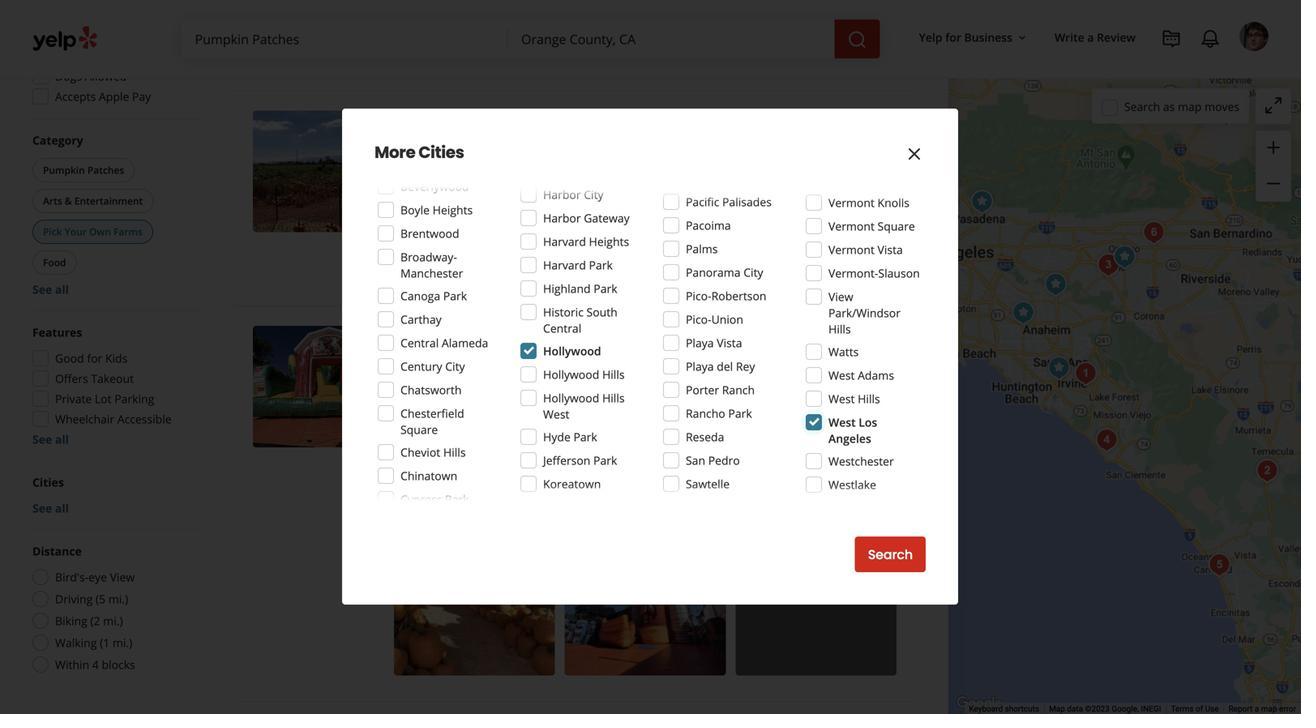 Task type: vqa. For each thing, say whether or not it's contained in the screenshot.
"Photo of Maddie's Place" (no rating) image
no



Task type: locate. For each thing, give the bounding box(es) containing it.
cities up the beverlywood
[[419, 141, 464, 164]]

west down the west adams
[[829, 391, 855, 407]]

0 horizontal spatial were
[[517, 468, 543, 483]]

was down hyde
[[541, 451, 562, 467]]

few
[[502, 252, 521, 267]]

big down '"love'
[[412, 252, 428, 267]]

park down the $36.…"
[[444, 288, 467, 304]]

cheviot hills
[[401, 445, 466, 460]]

pumpkin patches inside "group"
[[43, 163, 124, 177]]

2 vertical spatial big
[[546, 468, 562, 483]]

little rascals pumpkin patch image
[[1138, 217, 1171, 249]]

search for search as map moves
[[1125, 99, 1161, 114]]

offers takeout
[[55, 371, 134, 387]]

price
[[793, 468, 819, 483]]

1 see all from the top
[[32, 282, 69, 297]]

harbor left the 7 at the top of the page
[[543, 211, 581, 226]]

hills up los
[[858, 391, 881, 407]]

1 vertical spatial had
[[526, 484, 546, 499]]

3.4 star rating image
[[394, 354, 482, 370]]

2 see from the top
[[32, 432, 52, 447]]

offers up private
[[55, 371, 88, 387]]

1 harvard from the top
[[543, 234, 586, 249]]

projects image
[[1162, 29, 1182, 49]]

3 vermont from the top
[[829, 242, 875, 258]]

2 all from the top
[[55, 432, 69, 447]]

0 vertical spatial takeout
[[478, 54, 516, 67]]

the inside was free entry. the kids had a great time. not too big but big enough for a few photo opps and the
[[661, 236, 680, 251]]

1 vertical spatial pumpkin patches button
[[549, 378, 639, 394]]

for inside pumpkins were reasonably priced! 6 pumpkins for $36.…"
[[412, 268, 427, 284]]

2 horizontal spatial and
[[821, 0, 841, 5]]

search inside search "button"
[[869, 546, 913, 564]]

2 vertical spatial open
[[394, 403, 425, 419]]

0 horizontal spatial had
[[526, 484, 546, 499]]

option group
[[28, 543, 201, 678]]

locally owned & operated down 10:00
[[410, 426, 548, 442]]

see for features
[[32, 432, 52, 447]]

pumpkins were reasonably priced! 6 pumpkins for $36.…"
[[412, 252, 887, 284]]

mi.) right the (1
[[113, 636, 132, 651]]

all down wheelchair
[[55, 432, 69, 447]]

3 see all from the top
[[32, 501, 69, 516]]

purchased down husband
[[657, 6, 713, 22]]

hollywood for hollywood hills
[[543, 367, 600, 382]]

a right report
[[1255, 705, 1260, 714]]

knew
[[455, 0, 483, 5]]

1 horizontal spatial enough
[[565, 468, 606, 483]]

see all down 'food' button
[[32, 282, 69, 297]]

1 vertical spatial locally owned & operated
[[410, 426, 548, 442]]

ranch
[[723, 382, 755, 398]]

see
[[32, 282, 52, 297], [32, 432, 52, 447], [32, 501, 52, 516]]

and down harvard heights
[[588, 252, 608, 267]]

keyboard shortcuts button
[[970, 704, 1040, 715]]

1 vertical spatial vermont
[[829, 219, 875, 234]]

locally owned & operated for 9:00
[[410, 211, 548, 226]]

pumpkin up the (131
[[477, 326, 549, 349]]

1 vertical spatial cities
[[32, 475, 64, 490]]

for down "love that this pumpkin patch on the top of the page
[[474, 252, 490, 267]]

1 vertical spatial this
[[468, 236, 487, 251]]

hills up hollywood hills west
[[603, 367, 625, 382]]

venegas family farms image
[[253, 111, 375, 232]]

hyde park
[[543, 430, 598, 445]]

farms
[[114, 225, 143, 238]]

4.9 star rating image
[[394, 138, 482, 154]]

pumpkins inside "the owner (i believe he was the owner) was amazing! he sold us 2 extra large pumpkins for $20 total. these were big enough to normally sell for about $50. the price was so low because he said they had more…"
[[826, 451, 883, 467]]

vermont knolls
[[829, 195, 910, 211]]

west hills
[[829, 391, 881, 407]]

0 vertical spatial the
[[661, 236, 680, 251]]

0 vertical spatial until
[[549, 0, 573, 5]]

i
[[716, 0, 719, 5]]

vermont up the but
[[829, 219, 875, 234]]

pumpkin patches down reviews)
[[552, 379, 636, 392]]

1 horizontal spatial he
[[525, 451, 539, 467]]

1 vertical spatial enough
[[565, 468, 606, 483]]

open for open until 9:00 pm
[[394, 188, 425, 203]]

2 16 speech v2 image from the top
[[394, 453, 407, 466]]

of
[[1196, 705, 1204, 714]]

0 vertical spatial see
[[32, 282, 52, 297]]

city
[[584, 187, 604, 202], [744, 265, 764, 280], [446, 359, 465, 374]]

pumpkin patches button down reviews)
[[549, 378, 639, 394]]

(131 reviews) link
[[508, 351, 577, 369]]

city up robertson
[[744, 265, 764, 280]]

san pedro
[[686, 453, 740, 468]]

category
[[32, 133, 83, 148]]

until inside "i never knew this existed until recently! my husband and i came on saturday and purchased tickets to enter at 1:30pm. we also purchased the souvenir cup so we could pick out 15…"
[[549, 0, 573, 5]]

the inside "i never knew this existed until recently! my husband and i came on saturday and purchased tickets to enter at 1:30pm. we also purchased the souvenir cup so we could pick out 15…"
[[716, 6, 733, 22]]

group
[[1257, 131, 1292, 202], [29, 132, 201, 298], [28, 324, 201, 448], [32, 475, 201, 517]]

playa for playa del rey
[[686, 359, 714, 374]]

None search field
[[182, 19, 884, 58]]

pm for open until 9:00 pm
[[480, 188, 497, 203]]

watts
[[829, 344, 859, 360]]

pumpkin patches
[[43, 163, 124, 177], [552, 379, 636, 392]]

review
[[1098, 30, 1136, 45]]

2 purchased from the left
[[657, 6, 713, 22]]

until for until 10:00 pm
[[428, 403, 451, 419]]

0 vertical spatial open
[[55, 28, 84, 43]]

offers for offers military discount
[[55, 48, 88, 64]]

pumpkin patches button up the arts & entertainment in the left of the page
[[32, 158, 135, 183]]

1 vertical spatial offers
[[55, 371, 88, 387]]

carthay
[[401, 312, 442, 327]]

hollywood inside hollywood hills west
[[543, 391, 600, 406]]

san
[[686, 453, 706, 468]]

& up "love that this pumpkin patch on the top of the page
[[488, 211, 497, 226]]

were down 'kids'
[[691, 252, 717, 267]]

pumpkin patches up the arts & entertainment in the left of the page
[[43, 163, 124, 177]]

open left all
[[55, 28, 84, 43]]

16 speech v2 image down 16 locally owned v2 icon in the left top of the page
[[394, 238, 407, 251]]

1 horizontal spatial map
[[1262, 705, 1278, 714]]

0 vertical spatial all
[[55, 282, 69, 297]]

playa for playa vista
[[686, 335, 714, 351]]

good for kids
[[55, 351, 128, 366]]

the inside "the owner (i believe he was the owner) was amazing! he sold us 2 extra large pumpkins for $20 total. these were big enough to normally sell for about $50. the price was so low because he said they had more…"
[[565, 451, 582, 467]]

parking
[[115, 391, 154, 407]]

2 vertical spatial all
[[55, 501, 69, 516]]

central down carthay
[[401, 335, 439, 351]]

0 vertical spatial 16 speech v2 image
[[394, 238, 407, 251]]

2 playa from the top
[[686, 359, 714, 374]]

pacific
[[686, 194, 720, 210]]

not
[[800, 236, 820, 251]]

0 vertical spatial heights
[[433, 202, 473, 218]]

1 vertical spatial big
[[412, 252, 428, 267]]

0 horizontal spatial the
[[661, 236, 680, 251]]

0 vertical spatial harbor
[[543, 187, 581, 202]]

group containing cities
[[32, 475, 201, 517]]

west for west hills
[[829, 391, 855, 407]]

1 horizontal spatial kids
[[471, 379, 491, 392]]

west up hyde
[[543, 407, 570, 422]]

all up distance on the left
[[55, 501, 69, 516]]

1 purchased from the left
[[412, 6, 468, 22]]

years
[[594, 211, 622, 226]]

1 horizontal spatial search
[[1125, 99, 1161, 114]]

locally up 'cheviot hills'
[[410, 426, 446, 442]]

park for jefferson park
[[594, 453, 618, 468]]

west inside the 'west los angeles'
[[829, 415, 856, 430]]

2 horizontal spatial big
[[843, 236, 859, 251]]

1 16 speech v2 image from the top
[[394, 238, 407, 251]]

blocks
[[102, 657, 135, 673]]

0 horizontal spatial pasadena pumpkin patch image
[[253, 326, 375, 448]]

park for cypress park
[[445, 492, 469, 507]]

0 vertical spatial to
[[508, 6, 519, 22]]

square down knolls
[[878, 219, 916, 234]]

mi.) for biking (2 mi.)
[[103, 614, 123, 629]]

1 pico- from the top
[[686, 288, 712, 304]]

pm for open until 10:00 pm
[[486, 403, 503, 419]]

0 vertical spatial see all
[[32, 282, 69, 297]]

we
[[822, 6, 837, 22]]

0 vertical spatial vista
[[878, 242, 904, 258]]

in
[[625, 211, 635, 226]]

pick
[[872, 6, 894, 22]]

locally owned & operated down 9:00 on the left of the page
[[410, 211, 548, 226]]

2 vertical spatial vermont
[[829, 242, 875, 258]]

mi.) for walking (1 mi.)
[[113, 636, 132, 651]]

central down historic
[[543, 321, 582, 336]]

vista for vermont vista
[[878, 242, 904, 258]]

vermont up vermont square
[[829, 195, 875, 211]]

own
[[89, 225, 111, 238]]

a right write
[[1088, 30, 1095, 45]]

0 vertical spatial this
[[486, 0, 506, 5]]

0 horizontal spatial purchased
[[412, 6, 468, 22]]

pumpkin down reviews)
[[552, 379, 595, 392]]

2 vertical spatial pumpkin
[[552, 379, 595, 392]]

map for moves
[[1179, 99, 1202, 114]]

locally for until 9:00 pm
[[410, 211, 446, 226]]

$36.…"
[[430, 268, 466, 284]]

0 horizontal spatial and
[[588, 252, 608, 267]]

enough up more…"
[[565, 468, 606, 483]]

to left all
[[87, 28, 98, 43]]

close image
[[905, 144, 925, 164]]

2 locally from the top
[[410, 426, 446, 442]]

16 close v2 image
[[462, 53, 475, 66]]

1 vertical spatial mi.)
[[103, 614, 123, 629]]

heights
[[433, 202, 473, 218], [589, 234, 630, 249]]

0 vertical spatial were
[[691, 252, 717, 267]]

vermont for vermont square
[[829, 219, 875, 234]]

16 speech v2 image left "the
[[394, 453, 407, 466]]

hills inside view park/windsor hills
[[829, 322, 851, 337]]

great
[[740, 236, 768, 251]]

info icon image
[[689, 211, 702, 224], [689, 211, 702, 224]]

kids inside kids activities button
[[471, 379, 491, 392]]

kids up offers takeout
[[105, 351, 128, 366]]

until up at
[[549, 0, 573, 5]]

park down family-
[[594, 453, 618, 468]]

0 horizontal spatial takeout
[[91, 371, 134, 387]]

1 vertical spatial all
[[55, 432, 69, 447]]

group containing category
[[29, 132, 201, 298]]

0 vertical spatial locally owned & operated
[[410, 211, 548, 226]]

1 horizontal spatial cities
[[419, 141, 464, 164]]

enough inside "the owner (i believe he was the owner) was amazing! he sold us 2 extra large pumpkins for $20 total. these were big enough to normally sell for about $50. the price was so low because he said they had more…"
[[565, 468, 606, 483]]

harvard park
[[543, 258, 613, 273]]

kids up 10:00
[[471, 379, 491, 392]]

1 horizontal spatial pumpkin
[[477, 326, 549, 349]]

pasadena
[[394, 326, 472, 349]]

park for rancho park
[[729, 406, 753, 421]]

view inside view park/windsor hills
[[829, 289, 854, 305]]

2 vertical spatial mi.)
[[113, 636, 132, 651]]

for inside was free entry. the kids had a great time. not too big but big enough for a few photo opps and the
[[474, 252, 490, 267]]

pico- for robertson
[[686, 288, 712, 304]]

2 locally owned & operated from the top
[[410, 426, 548, 442]]

playa vista
[[686, 335, 743, 351]]

to inside "the owner (i believe he was the owner) was amazing! he sold us 2 extra large pumpkins for $20 total. these were big enough to normally sell for about $50. the price was so low because he said they had more…"
[[609, 468, 620, 483]]

0 vertical spatial vermont
[[829, 195, 875, 211]]

vermont up vermont-
[[829, 242, 875, 258]]

map region
[[778, 0, 1302, 715]]

0 horizontal spatial pumpkin
[[43, 163, 85, 177]]

0 horizontal spatial vista
[[717, 335, 743, 351]]

a left great
[[731, 236, 737, 251]]

map left error
[[1262, 705, 1278, 714]]

16 speech v2 image for "the owner (i believe he was the owner) was amazing! he sold us 2 extra large
[[394, 453, 407, 466]]

1 horizontal spatial pumpkin patches
[[552, 379, 636, 392]]

1 horizontal spatial central
[[543, 321, 582, 336]]

for
[[946, 30, 962, 45], [474, 252, 490, 267], [412, 268, 427, 284], [87, 351, 102, 366], [412, 468, 427, 483], [693, 468, 708, 483]]

2 vertical spatial see
[[32, 501, 52, 516]]

panorama city
[[686, 265, 764, 280]]

option group containing distance
[[28, 543, 201, 678]]

& up believe
[[488, 426, 497, 442]]

kids
[[683, 236, 705, 251]]

and up we
[[821, 0, 841, 5]]

pumpkins down entry.
[[631, 252, 688, 267]]

had inside was free entry. the kids had a great time. not too big but big enough for a few photo opps and the
[[708, 236, 728, 251]]

1 see all button from the top
[[32, 282, 69, 297]]

search for search
[[869, 546, 913, 564]]

for up 'canoga'
[[412, 268, 427, 284]]

1 vertical spatial the
[[611, 252, 628, 267]]

1 vertical spatial open
[[394, 188, 425, 203]]

low
[[861, 468, 880, 483]]

zoom in image
[[1265, 138, 1284, 157]]

1 horizontal spatial vista
[[878, 242, 904, 258]]

all for features
[[55, 432, 69, 447]]

harvard for harvard heights
[[543, 234, 586, 249]]

2 hollywood from the top
[[543, 367, 600, 382]]

1 see from the top
[[32, 282, 52, 297]]

see all button down wheelchair
[[32, 432, 69, 447]]

1 horizontal spatial to
[[508, 6, 519, 22]]

0 vertical spatial offers
[[55, 48, 88, 64]]

patches up family-
[[598, 379, 636, 392]]

1 vertical spatial square
[[401, 422, 438, 438]]

park down the total.
[[445, 492, 469, 507]]

mi.) for driving (5 mi.)
[[108, 592, 128, 607]]

2 vertical spatial to
[[609, 468, 620, 483]]

hills up family-
[[603, 391, 625, 406]]

0 horizontal spatial pumpkin patches button
[[32, 158, 135, 183]]

these
[[483, 468, 514, 483]]

that
[[444, 236, 465, 251]]

report
[[1229, 705, 1253, 714]]

0 vertical spatial harvard
[[543, 234, 586, 249]]

2 see all from the top
[[32, 432, 69, 447]]

cup
[[785, 6, 804, 22]]

enough
[[431, 252, 471, 267], [565, 468, 606, 483]]

1 playa from the top
[[686, 335, 714, 351]]

we
[[612, 6, 629, 22]]

were inside pumpkins were reasonably priced! 6 pumpkins for $36.…"
[[691, 252, 717, 267]]

1 horizontal spatial pasadena pumpkin patch image
[[967, 186, 999, 218]]

1 vertical spatial see all
[[32, 432, 69, 447]]

until left 9:00 on the left of the page
[[428, 188, 451, 203]]

purchased down never
[[412, 6, 468, 22]]

harvard
[[543, 234, 586, 249], [543, 258, 586, 273]]

1 vertical spatial harvard
[[543, 258, 586, 273]]

playa down pico-union
[[686, 335, 714, 351]]

takeout up private lot parking
[[91, 371, 134, 387]]

2 harvard from the top
[[543, 258, 586, 273]]

1 vertical spatial see
[[32, 432, 52, 447]]

square
[[878, 219, 916, 234], [401, 422, 438, 438]]

so left we
[[807, 6, 819, 22]]

1 vermont from the top
[[829, 195, 875, 211]]

pumpkin patches for the left pumpkin patches button
[[43, 163, 124, 177]]

1 vertical spatial pumpkin
[[477, 326, 549, 349]]

1 locally owned & operated from the top
[[410, 211, 548, 226]]

west down watts
[[829, 368, 855, 383]]

google image
[[953, 694, 1007, 715]]

enter
[[522, 6, 550, 22]]

& right arts
[[65, 194, 72, 208]]

west for west adams
[[829, 368, 855, 383]]

until down chatsworth
[[428, 403, 451, 419]]

kids activities link
[[467, 378, 542, 394]]

open for open to all
[[55, 28, 84, 43]]

pick your own farms button
[[32, 220, 153, 244]]

0 vertical spatial patches
[[88, 163, 124, 177]]

1 harbor from the top
[[543, 187, 581, 202]]

hills inside hollywood hills west
[[603, 391, 625, 406]]

1 horizontal spatial pumpkin patches button
[[549, 378, 639, 394]]

1 horizontal spatial takeout
[[478, 54, 516, 67]]

west up angeles
[[829, 415, 856, 430]]

report a map error link
[[1229, 705, 1297, 714]]

1 locally from the top
[[410, 211, 446, 226]]

16 close v2 image
[[394, 53, 407, 66]]

heights down the years
[[589, 234, 630, 249]]

1 horizontal spatial city
[[584, 187, 604, 202]]

petting zoos
[[397, 379, 458, 392]]

park for highland park
[[594, 281, 618, 296]]

1 vertical spatial were
[[517, 468, 543, 483]]

city for harbor city
[[584, 187, 604, 202]]

1 vertical spatial patches
[[598, 379, 636, 392]]

park up south
[[594, 281, 618, 296]]

0 vertical spatial locally
[[410, 211, 446, 226]]

pasadena pumpkin patch image
[[967, 186, 999, 218], [253, 326, 375, 448]]

owned down 9:00 on the left of the page
[[449, 211, 485, 226]]

all for category
[[55, 282, 69, 297]]

for right yelp
[[946, 30, 962, 45]]

hills for hollywood hills west
[[603, 391, 625, 406]]

all down 'food' button
[[55, 282, 69, 297]]

takeout
[[478, 54, 516, 67], [91, 371, 134, 387]]

vermont for vermont knolls
[[829, 195, 875, 211]]

0 horizontal spatial heights
[[433, 202, 473, 218]]

owned down 10:00
[[449, 426, 485, 442]]

search as map moves
[[1125, 99, 1240, 114]]

south
[[587, 305, 618, 320]]

biking (2 mi.)
[[55, 614, 123, 629]]

16 locally owned v2 image
[[394, 428, 407, 441]]

enough up the $36.…"
[[431, 252, 471, 267]]

2 see all button from the top
[[32, 432, 69, 447]]

pico- down panorama
[[686, 288, 712, 304]]

"love that this pumpkin patch
[[412, 236, 576, 251]]

to up more
[[609, 468, 620, 483]]

park down ranch
[[729, 406, 753, 421]]

1 vertical spatial see all button
[[32, 432, 69, 447]]

kenny's strawberry farm image
[[1252, 455, 1285, 488]]

0 horizontal spatial big
[[412, 252, 428, 267]]

private
[[55, 391, 92, 407]]

0 horizontal spatial map
[[1179, 99, 1202, 114]]

0 vertical spatial playa
[[686, 335, 714, 351]]

see all button up distance on the left
[[32, 501, 69, 516]]

0 horizontal spatial pumpkin patches
[[43, 163, 124, 177]]

pumpkins down angeles
[[826, 451, 883, 467]]

hollywood
[[543, 344, 602, 359], [543, 367, 600, 382], [543, 391, 600, 406]]

0 vertical spatial so
[[807, 6, 819, 22]]

1 horizontal spatial were
[[691, 252, 717, 267]]

could
[[840, 6, 869, 22]]

16 speech v2 image for "love that this
[[394, 238, 407, 251]]

0 vertical spatial kids
[[105, 351, 128, 366]]

2 harbor from the top
[[543, 211, 581, 226]]

harbor up 16 years in business v2 image
[[543, 187, 581, 202]]

hills up watts
[[829, 322, 851, 337]]

0 vertical spatial enough
[[431, 252, 471, 267]]

search down westlake
[[869, 546, 913, 564]]

1 vertical spatial pm
[[486, 403, 503, 419]]

the down i
[[716, 6, 733, 22]]

2 vertical spatial until
[[428, 403, 451, 419]]

1 horizontal spatial view
[[829, 289, 854, 305]]

1 all from the top
[[55, 282, 69, 297]]

2 offers from the top
[[55, 371, 88, 387]]

1 vertical spatial so
[[846, 468, 858, 483]]

1 offers from the top
[[55, 48, 88, 64]]

16 speech v2 image
[[394, 238, 407, 251], [394, 453, 407, 466]]

driving (5 mi.)
[[55, 592, 128, 607]]

hollywood for hollywood hills west
[[543, 391, 600, 406]]

expand map image
[[1265, 96, 1284, 115]]

view down vermont-
[[829, 289, 854, 305]]

map right as
[[1179, 99, 1202, 114]]

square inside chesterfield square
[[401, 422, 438, 438]]

more…"
[[549, 484, 590, 499]]

pm right 9:00 on the left of the page
[[480, 188, 497, 203]]

2 horizontal spatial to
[[609, 468, 620, 483]]

0 vertical spatial had
[[708, 236, 728, 251]]

3 hollywood from the top
[[543, 391, 600, 406]]

0 vertical spatial square
[[878, 219, 916, 234]]

10:00
[[454, 403, 483, 419]]

vermont for vermont vista
[[829, 242, 875, 258]]

2 vermont from the top
[[829, 219, 875, 234]]

patches up entertainment
[[88, 163, 124, 177]]

user actions element
[[907, 20, 1292, 120]]

search left as
[[1125, 99, 1161, 114]]

frosty's forest pumpkin patch image
[[1093, 249, 1126, 281]]

to inside "i never knew this existed until recently! my husband and i came on saturday and purchased tickets to enter at 1:30pm. we also purchased the souvenir cup so we could pick out 15…"
[[508, 6, 519, 22]]

had inside "the owner (i believe he was the owner) was amazing! he sold us 2 extra large pumpkins for $20 total. these were big enough to normally sell for about $50. the price was so low because he said they had more…"
[[526, 484, 546, 499]]

so inside "the owner (i believe he was the owner) was amazing! he sold us 2 extra large pumpkins for $20 total. these were big enough to normally sell for about $50. the price was so low because he said they had more…"
[[846, 468, 858, 483]]

1 vertical spatial takeout
[[91, 371, 134, 387]]

see for category
[[32, 282, 52, 297]]

pico- up playa vista
[[686, 312, 712, 327]]

city for century city
[[446, 359, 465, 374]]

westlake
[[829, 477, 877, 493]]

see all down wheelchair
[[32, 432, 69, 447]]

union
[[712, 312, 744, 327]]

pasadena pumpkin patch
[[394, 326, 600, 349]]

2 pico- from the top
[[686, 312, 712, 327]]

terms of use
[[1172, 705, 1220, 714]]

0 horizontal spatial the
[[565, 451, 582, 467]]

vista up slauson
[[878, 242, 904, 258]]

& up amazing!
[[661, 426, 669, 442]]

1 vertical spatial playa
[[686, 359, 714, 374]]

vermont vista
[[829, 242, 904, 258]]

manchester
[[401, 266, 463, 281]]

city up zoos
[[446, 359, 465, 374]]

see all button down 'food' button
[[32, 282, 69, 297]]

takeout right 16 close v2 icon
[[478, 54, 516, 67]]

"the
[[412, 451, 436, 467]]



Task type: describe. For each thing, give the bounding box(es) containing it.
see all button for features
[[32, 432, 69, 447]]

1 vertical spatial he
[[459, 484, 472, 499]]

park for harvard park
[[589, 258, 613, 273]]

3 all from the top
[[55, 501, 69, 516]]

petting
[[397, 379, 433, 392]]

hollywood hills west
[[543, 391, 625, 422]]

sell
[[672, 468, 690, 483]]

16 locally owned v2 image
[[394, 212, 407, 225]]

open to all
[[55, 28, 114, 43]]

historic south central
[[543, 305, 618, 336]]

at
[[553, 6, 563, 22]]

walking
[[55, 636, 97, 651]]

pasadena pumpkin patch link
[[394, 326, 600, 349]]

harbor city
[[543, 187, 604, 202]]

owned for 10:00
[[449, 426, 485, 442]]

heights for harvard park
[[589, 234, 630, 249]]

pumpkin patches link
[[549, 378, 639, 394]]

accepts
[[55, 89, 96, 104]]

west for west los angeles
[[829, 415, 856, 430]]

pico- for union
[[686, 312, 712, 327]]

offers military discount
[[55, 48, 180, 64]]

terms of use link
[[1172, 705, 1220, 714]]

0 horizontal spatial cities
[[32, 475, 64, 490]]

7
[[584, 211, 591, 226]]

reviews)
[[533, 353, 577, 368]]

and inside was free entry. the kids had a great time. not too big but big enough for a few photo opps and the
[[588, 252, 608, 267]]

chatsworth
[[401, 382, 462, 398]]

historic
[[543, 305, 584, 320]]

view park/windsor hills
[[829, 289, 901, 337]]

see all button for category
[[32, 282, 69, 297]]

for up offers takeout
[[87, 351, 102, 366]]

buena park pumpkin patch image
[[1008, 297, 1040, 329]]

until for until 9:00 pm
[[428, 188, 451, 203]]

operated down rancho
[[672, 426, 721, 442]]

knolls
[[878, 195, 910, 211]]

square for vermont square
[[878, 219, 916, 234]]

normally
[[622, 468, 669, 483]]

1 horizontal spatial patches
[[598, 379, 636, 392]]

for inside button
[[946, 30, 962, 45]]

enchanted country pumpkins & christmas trees image
[[1040, 269, 1073, 301]]

discount
[[134, 48, 180, 64]]

& for 16 locally owned v2 icon in the left top of the page
[[488, 211, 497, 226]]

hills for cheviot hills
[[444, 445, 466, 460]]

delivery
[[410, 54, 449, 67]]

came
[[722, 0, 751, 5]]

0 vertical spatial he
[[525, 451, 539, 467]]

was right price
[[822, 468, 843, 483]]

group containing features
[[28, 324, 201, 448]]

16 chevron down v2 image
[[1016, 31, 1029, 44]]

square for chesterfield square
[[401, 422, 438, 438]]

pumpkin patches for right pumpkin patches button
[[552, 379, 636, 392]]

food button
[[32, 251, 77, 275]]

adams
[[858, 368, 895, 383]]

harvard heights
[[543, 234, 630, 249]]

locally for until 10:00 pm
[[410, 426, 446, 442]]

because
[[412, 484, 456, 499]]

the original manassero farms market image
[[1070, 358, 1103, 390]]

report a map error
[[1229, 705, 1297, 714]]

the inside "the owner (i believe he was the owner) was amazing! he sold us 2 extra large pumpkins for $20 total. these were big enough to normally sell for about $50. the price was so low because he said they had more…"
[[771, 468, 790, 483]]

16 years in business v2 image
[[568, 212, 581, 225]]

park for hyde park
[[574, 430, 598, 445]]

large
[[797, 451, 824, 467]]

harvard for harvard park
[[543, 258, 586, 273]]

& for 16 locally owned v2 image
[[488, 426, 497, 442]]

were inside "the owner (i believe he was the owner) was amazing! he sold us 2 extra large pumpkins for $20 total. these were big enough to normally sell for about $50. the price was so low because he said they had more…"
[[517, 468, 543, 483]]

search image
[[848, 30, 868, 50]]

0 horizontal spatial kids
[[105, 351, 128, 366]]

the inside was free entry. the kids had a great time. not too big but big enough for a few photo opps and the
[[611, 252, 628, 267]]

city for panorama city
[[744, 265, 764, 280]]

out
[[412, 22, 430, 38]]

operated for until 10:00 pm
[[500, 426, 548, 442]]

slauson
[[879, 266, 920, 281]]

offers for offers takeout
[[55, 371, 88, 387]]

harbor for harbor gateway
[[543, 211, 581, 226]]

zoom out image
[[1265, 174, 1284, 193]]

pico-robertson
[[686, 288, 767, 304]]

0 horizontal spatial central
[[401, 335, 439, 351]]

saturday
[[770, 0, 818, 5]]

3 see all button from the top
[[32, 501, 69, 516]]

for down he
[[693, 468, 708, 483]]

heights for brentwood
[[433, 202, 473, 218]]

los
[[859, 415, 878, 430]]

park/windsor
[[829, 305, 901, 321]]

& for 16 family owned v2 icon
[[661, 426, 669, 442]]

see all for category
[[32, 282, 69, 297]]

sawtelle
[[686, 477, 730, 492]]

recently!
[[576, 0, 621, 5]]

canoga
[[401, 288, 441, 304]]

arts & entertainment
[[43, 194, 143, 208]]

was up normally
[[625, 451, 646, 467]]

big inside "the owner (i believe he was the owner) was amazing! he sold us 2 extra large pumpkins for $20 total. these were big enough to normally sell for about $50. the price was so low because he said they had more…"
[[546, 468, 562, 483]]

owned for 9:00
[[449, 211, 485, 226]]

write
[[1055, 30, 1085, 45]]

keyboard shortcuts
[[970, 705, 1040, 714]]

harbor for harbor city
[[543, 187, 581, 202]]

for down "the
[[412, 468, 427, 483]]

yelp
[[920, 30, 943, 45]]

"i
[[412, 0, 419, 5]]

more cities dialog
[[0, 0, 1302, 715]]

0 vertical spatial pumpkin
[[43, 163, 85, 177]]

so inside "i never knew this existed until recently! my husband and i came on saturday and purchased tickets to enter at 1:30pm. we also purchased the souvenir cup so we could pick out 15…"
[[807, 6, 819, 22]]

7 years in business
[[584, 211, 684, 226]]

0 horizontal spatial to
[[87, 28, 98, 43]]

time.
[[771, 236, 797, 251]]

16 family owned v2 image
[[568, 428, 581, 441]]

inegi
[[1142, 705, 1162, 714]]

as
[[1164, 99, 1176, 114]]

search button
[[856, 537, 926, 573]]

private lot parking
[[55, 391, 154, 407]]

pumpkins down the but
[[830, 252, 887, 267]]

palms
[[686, 241, 718, 257]]

(i
[[475, 451, 482, 467]]

highland park
[[543, 281, 618, 296]]

venegas family farms image
[[1109, 241, 1142, 273]]

google,
[[1112, 705, 1140, 714]]

they
[[500, 484, 523, 499]]

"the owner (i believe he was the owner) was amazing! he sold us 2 extra large pumpkins for $20 total. these were big enough to normally sell for about $50. the price was so low because he said they had more…"
[[412, 451, 883, 499]]

1 horizontal spatial and
[[693, 0, 713, 5]]

carlsbad strawberry company image
[[1204, 549, 1237, 582]]

about
[[711, 468, 742, 483]]

locally owned & operated for 10:00
[[410, 426, 548, 442]]

lake
[[543, 500, 568, 516]]

terms
[[1172, 705, 1194, 714]]

accessible
[[117, 412, 172, 427]]

map for error
[[1262, 705, 1278, 714]]

bird's-eye view
[[55, 570, 135, 585]]

notifications image
[[1201, 29, 1221, 49]]

vista for playa vista
[[717, 335, 743, 351]]

owner
[[439, 451, 472, 467]]

broadway- manchester
[[401, 249, 463, 281]]

highland
[[543, 281, 591, 296]]

south coast farms farmstand image
[[1091, 424, 1124, 457]]

hana field by tanaka farms image
[[1044, 352, 1076, 384]]

see all for features
[[32, 432, 69, 447]]

1 hollywood from the top
[[543, 344, 602, 359]]

1 vertical spatial pasadena pumpkin patch image
[[253, 326, 375, 448]]

hills for west hills
[[858, 391, 881, 407]]

lake balboa
[[543, 500, 608, 516]]

was inside was free entry. the kids had a great time. not too big but big enough for a few photo opps and the
[[579, 236, 600, 251]]

2 horizontal spatial pumpkin
[[552, 379, 595, 392]]

sold
[[717, 451, 739, 467]]

3 see from the top
[[32, 501, 52, 516]]

more
[[593, 484, 623, 499]]

he
[[699, 451, 714, 467]]

error
[[1280, 705, 1297, 714]]

0 vertical spatial big
[[843, 236, 859, 251]]

kids activities button
[[467, 378, 542, 394]]

boyle
[[401, 202, 430, 218]]

driving
[[55, 592, 93, 607]]

& inside button
[[65, 194, 72, 208]]

1 vertical spatial view
[[110, 570, 135, 585]]

write a review
[[1055, 30, 1136, 45]]

open until 9:00 pm
[[394, 188, 497, 203]]

hills for hollywood hills
[[603, 367, 625, 382]]

park for canoga park
[[444, 288, 467, 304]]

yelp for business
[[920, 30, 1013, 45]]

open for open until 10:00 pm
[[394, 403, 425, 419]]

total.
[[453, 468, 480, 483]]

west inside hollywood hills west
[[543, 407, 570, 422]]

©2023
[[1086, 705, 1110, 714]]

never
[[422, 0, 452, 5]]

(2
[[90, 614, 100, 629]]

us
[[742, 451, 754, 467]]

family-
[[584, 426, 622, 442]]

this inside "i never knew this existed until recently! my husband and i came on saturday and purchased tickets to enter at 1:30pm. we also purchased the souvenir cup so we could pick out 15…"
[[486, 0, 506, 5]]

operated for until 9:00 pm
[[500, 211, 548, 226]]

0 vertical spatial pasadena pumpkin patch image
[[967, 186, 999, 218]]

petting zoos link
[[394, 378, 461, 394]]

porter ranch
[[686, 382, 755, 398]]

enough inside was free entry. the kids had a great time. not too big but big enough for a few photo opps and the
[[431, 252, 471, 267]]

(1
[[100, 636, 110, 651]]

cities inside more cities "dialog"
[[419, 141, 464, 164]]

pedro
[[709, 453, 740, 468]]

rancho
[[686, 406, 726, 421]]

write a review link
[[1049, 23, 1143, 52]]

central inside historic south central
[[543, 321, 582, 336]]

owned up amazing!
[[622, 426, 658, 442]]

a left few
[[493, 252, 499, 267]]



